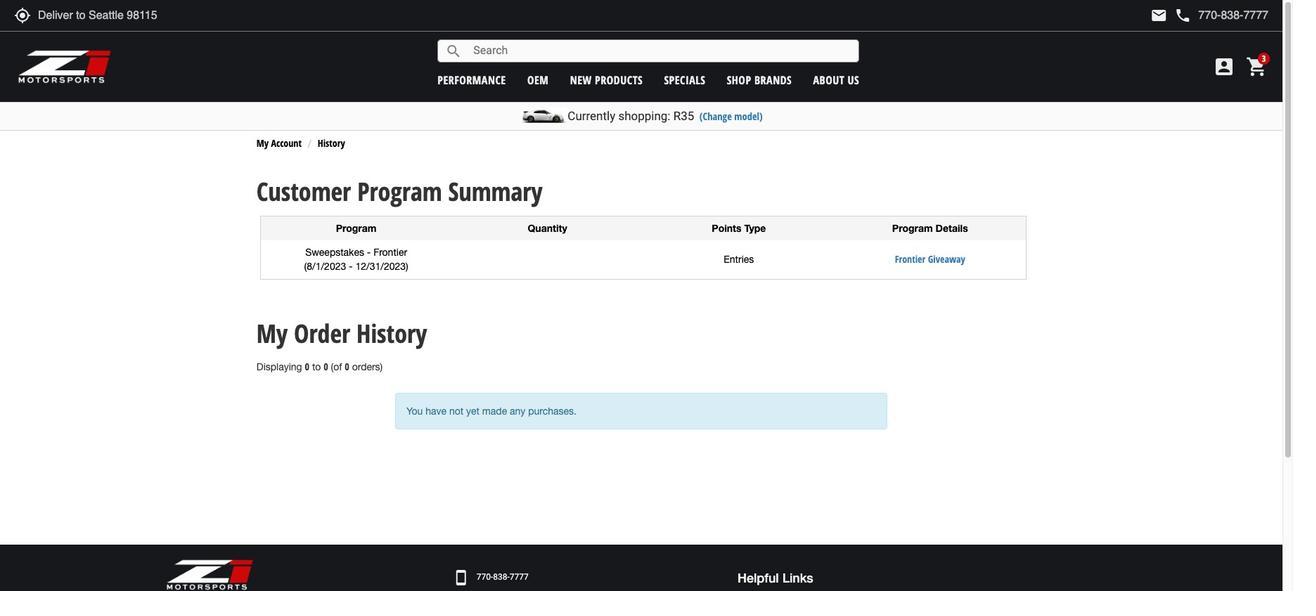 Task type: describe. For each thing, give the bounding box(es) containing it.
about
[[814, 72, 845, 88]]

us
[[848, 72, 860, 88]]

program for program details
[[893, 222, 934, 234]]

products
[[595, 72, 643, 88]]

my account link
[[257, 137, 302, 150]]

z1 company logo image
[[166, 559, 254, 592]]

(of
[[331, 362, 342, 373]]

770-838-7777 link
[[477, 572, 529, 584]]

mail
[[1151, 7, 1168, 24]]

(change
[[700, 110, 732, 123]]

838-
[[493, 573, 510, 583]]

search
[[446, 43, 462, 59]]

account_box
[[1214, 56, 1236, 78]]

program for program
[[336, 222, 377, 234]]

shopping_cart link
[[1243, 56, 1269, 78]]

customer
[[257, 174, 351, 209]]

details
[[936, 222, 969, 234]]

any
[[510, 406, 526, 417]]

mail phone
[[1151, 7, 1192, 24]]

history link
[[318, 137, 345, 150]]

sweepstakes
[[306, 247, 364, 259]]

points type
[[712, 222, 766, 234]]

1 horizontal spatial -
[[367, 247, 371, 259]]

shop
[[727, 72, 752, 88]]

new products link
[[570, 72, 643, 88]]

shopping_cart
[[1247, 56, 1269, 78]]

account_box link
[[1210, 56, 1240, 78]]

smartphone 770-838-7777
[[453, 570, 529, 587]]

summary
[[449, 174, 543, 209]]

phone link
[[1175, 7, 1269, 24]]

about us link
[[814, 72, 860, 88]]

have
[[426, 406, 447, 417]]

program details
[[893, 222, 969, 234]]

displaying 0 to 0 (of 0 orders)
[[257, 360, 383, 373]]

currently
[[568, 109, 616, 123]]

new
[[570, 72, 592, 88]]

account
[[271, 137, 302, 150]]

(change model) link
[[700, 110, 763, 123]]

my account
[[257, 137, 302, 150]]

you
[[407, 406, 423, 417]]

giveaway
[[929, 253, 966, 266]]

Search search field
[[462, 40, 859, 62]]

my_location
[[14, 7, 31, 24]]

my for my order history
[[257, 317, 288, 351]]

z1 motorsports logo image
[[18, 49, 112, 84]]

1 horizontal spatial frontier
[[896, 253, 926, 266]]



Task type: vqa. For each thing, say whether or not it's contained in the screenshot.
THE SMARTPHONE 770-838-7777
yes



Task type: locate. For each thing, give the bounding box(es) containing it.
mail link
[[1151, 7, 1168, 24]]

oem
[[528, 72, 549, 88]]

frontier inside sweepstakes - frontier (8/1/2023 - 12/31/2023)
[[374, 247, 407, 259]]

entries
[[724, 254, 755, 266]]

program
[[358, 174, 442, 209], [336, 222, 377, 234], [893, 222, 934, 234]]

0 left to
[[305, 360, 310, 373]]

frontier up 12/31/2023)
[[374, 247, 407, 259]]

brands
[[755, 72, 792, 88]]

2 horizontal spatial 0
[[345, 360, 350, 373]]

- down sweepstakes in the left top of the page
[[349, 261, 353, 273]]

shop brands link
[[727, 72, 792, 88]]

my left account
[[257, 137, 269, 150]]

to
[[312, 362, 321, 373]]

0 horizontal spatial frontier
[[374, 247, 407, 259]]

purchases.
[[529, 406, 577, 417]]

made
[[483, 406, 507, 417]]

currently shopping: r35 (change model)
[[568, 109, 763, 123]]

frontier giveaway
[[896, 253, 966, 266]]

history up orders)
[[357, 317, 427, 351]]

performance
[[438, 72, 506, 88]]

shopping:
[[619, 109, 671, 123]]

quantity
[[528, 222, 568, 234]]

0 right to
[[324, 360, 328, 373]]

sweepstakes - frontier (8/1/2023 - 12/31/2023)
[[304, 247, 409, 273]]

oem link
[[528, 72, 549, 88]]

1 horizontal spatial history
[[357, 317, 427, 351]]

12/31/2023)
[[356, 261, 409, 273]]

1 vertical spatial -
[[349, 261, 353, 273]]

model)
[[735, 110, 763, 123]]

points
[[712, 222, 742, 234]]

1 horizontal spatial 0
[[324, 360, 328, 373]]

3 0 from the left
[[345, 360, 350, 373]]

0 horizontal spatial -
[[349, 261, 353, 273]]

0 vertical spatial my
[[257, 137, 269, 150]]

-
[[367, 247, 371, 259], [349, 261, 353, 273]]

- up 12/31/2023)
[[367, 247, 371, 259]]

performance link
[[438, 72, 506, 88]]

type
[[745, 222, 766, 234]]

phone
[[1175, 7, 1192, 24]]

you have not yet made any purchases.
[[407, 406, 577, 417]]

orders)
[[352, 362, 383, 373]]

0 horizontal spatial history
[[318, 137, 345, 150]]

my for my account
[[257, 137, 269, 150]]

0 vertical spatial history
[[318, 137, 345, 150]]

links
[[783, 570, 814, 586]]

history right account
[[318, 137, 345, 150]]

1 vertical spatial history
[[357, 317, 427, 351]]

0 right (of
[[345, 360, 350, 373]]

history
[[318, 137, 345, 150], [357, 317, 427, 351]]

1 0 from the left
[[305, 360, 310, 373]]

7777
[[510, 573, 529, 583]]

1 vertical spatial my
[[257, 317, 288, 351]]

frontier
[[374, 247, 407, 259], [896, 253, 926, 266]]

2 my from the top
[[257, 317, 288, 351]]

specials link
[[665, 72, 706, 88]]

order
[[294, 317, 350, 351]]

about us
[[814, 72, 860, 88]]

customer program summary
[[257, 174, 543, 209]]

specials
[[665, 72, 706, 88]]

displaying
[[257, 362, 302, 373]]

frontier giveaway link
[[896, 253, 966, 266]]

frontier left giveaway
[[896, 253, 926, 266]]

helpful links
[[738, 570, 814, 586]]

helpful
[[738, 570, 779, 586]]

smartphone
[[453, 570, 470, 587]]

2 0 from the left
[[324, 360, 328, 373]]

0
[[305, 360, 310, 373], [324, 360, 328, 373], [345, 360, 350, 373]]

shop brands
[[727, 72, 792, 88]]

0 vertical spatial -
[[367, 247, 371, 259]]

my up displaying
[[257, 317, 288, 351]]

new products
[[570, 72, 643, 88]]

1 my from the top
[[257, 137, 269, 150]]

r35
[[674, 109, 695, 123]]

yet
[[467, 406, 480, 417]]

not
[[450, 406, 464, 417]]

0 horizontal spatial 0
[[305, 360, 310, 373]]

(8/1/2023
[[304, 261, 346, 273]]

770-
[[477, 573, 493, 583]]

my order history
[[257, 317, 427, 351]]

my
[[257, 137, 269, 150], [257, 317, 288, 351]]



